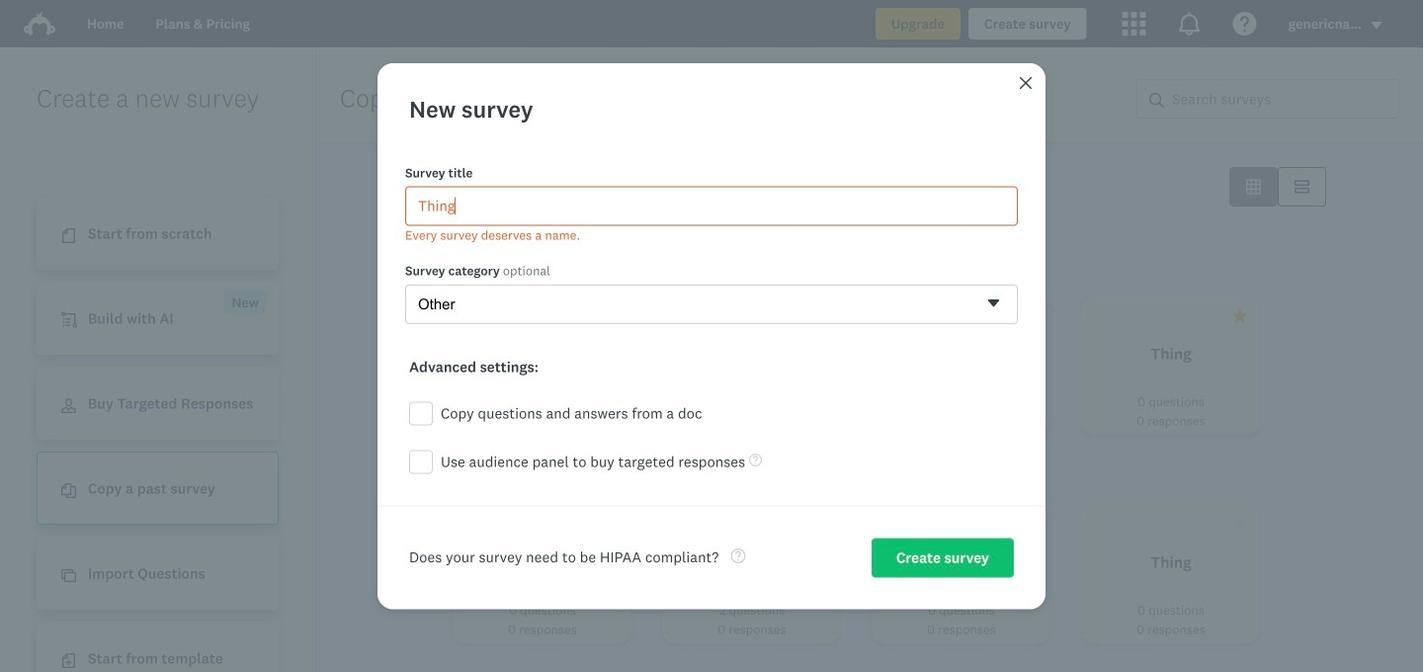 Task type: describe. For each thing, give the bounding box(es) containing it.
close image
[[1020, 77, 1032, 89]]

1 vertical spatial help image
[[731, 549, 746, 564]]

1 brand logo image from the top
[[24, 8, 55, 40]]

close image
[[1018, 75, 1034, 91]]

clone image
[[61, 569, 76, 584]]

Survey name field
[[405, 186, 1018, 226]]

1 vertical spatial starfilled image
[[1233, 308, 1248, 323]]

Search surveys field
[[1165, 80, 1399, 118]]

1 horizontal spatial starfilled image
[[814, 308, 829, 323]]

documentclone image
[[61, 484, 76, 499]]

2 brand logo image from the top
[[24, 12, 55, 36]]



Task type: vqa. For each thing, say whether or not it's contained in the screenshot.
Clone image
yes



Task type: locate. For each thing, give the bounding box(es) containing it.
1 horizontal spatial help image
[[750, 454, 762, 467]]

dialog
[[378, 63, 1046, 609]]

0 horizontal spatial starfilled image
[[576, 179, 591, 194]]

help icon image
[[1234, 12, 1257, 36]]

document image
[[61, 229, 76, 243]]

textboxmultiple image
[[1295, 179, 1310, 194]]

starfilled image
[[604, 308, 619, 323], [814, 308, 829, 323], [1233, 517, 1248, 532]]

search image
[[1150, 93, 1165, 108]]

products icon image
[[1123, 12, 1147, 36], [1123, 12, 1147, 36]]

notification center icon image
[[1178, 12, 1202, 36]]

dropdown arrow icon image
[[1370, 18, 1384, 32], [1372, 22, 1383, 29]]

starfilled image
[[576, 179, 591, 194], [1233, 308, 1248, 323]]

0 horizontal spatial help image
[[731, 549, 746, 564]]

help image
[[750, 454, 762, 467], [731, 549, 746, 564]]

brand logo image
[[24, 8, 55, 40], [24, 12, 55, 36]]

documentplus image
[[61, 654, 76, 669]]

0 vertical spatial starfilled image
[[576, 179, 591, 194]]

2 horizontal spatial starfilled image
[[1233, 517, 1248, 532]]

grid image
[[1247, 179, 1262, 194]]

1 horizontal spatial starfilled image
[[1233, 308, 1248, 323]]

0 horizontal spatial starfilled image
[[604, 308, 619, 323]]

user image
[[61, 399, 76, 414]]

0 vertical spatial help image
[[750, 454, 762, 467]]



